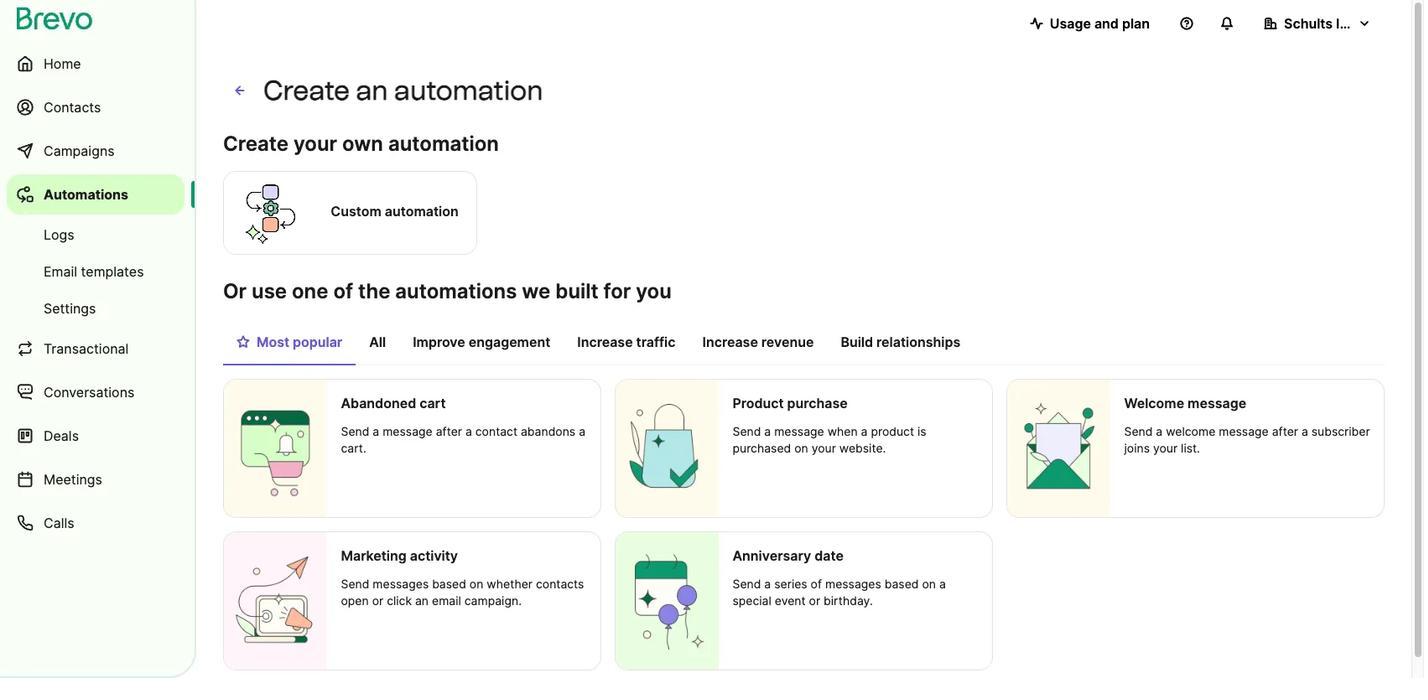 Task type: locate. For each thing, give the bounding box(es) containing it.
create
[[263, 75, 350, 107], [223, 132, 289, 156]]

tab list
[[223, 326, 1385, 366]]

of left the the
[[333, 279, 353, 304]]

send inside send a message when a product is purchased on your website.
[[733, 425, 761, 439]]

automations
[[44, 186, 128, 203]]

your
[[294, 132, 337, 156], [812, 441, 837, 456], [1154, 441, 1178, 456]]

1 after from the left
[[436, 425, 462, 439]]

abandoned cart
[[341, 395, 446, 412]]

0 horizontal spatial messages
[[373, 577, 429, 592]]

marketing activity
[[341, 548, 458, 565]]

send inside send messages based on whether contacts open or click an email campaign.
[[341, 577, 370, 592]]

send up cart.
[[341, 425, 370, 439]]

logs
[[44, 227, 74, 243]]

usage
[[1050, 15, 1092, 32]]

send for marketing
[[341, 577, 370, 592]]

increase inside 'link'
[[578, 334, 633, 351]]

transactional link
[[7, 329, 185, 369]]

increase revenue link
[[689, 326, 828, 364]]

conversations
[[44, 384, 135, 401]]

campaign.
[[465, 594, 522, 608]]

1 horizontal spatial based
[[885, 577, 919, 592]]

0 horizontal spatial after
[[436, 425, 462, 439]]

automations
[[396, 279, 517, 304]]

activity
[[410, 548, 458, 565]]

cart
[[420, 395, 446, 412]]

based
[[432, 577, 467, 592], [885, 577, 919, 592]]

1 horizontal spatial after
[[1273, 425, 1299, 439]]

0 horizontal spatial your
[[294, 132, 337, 156]]

1 horizontal spatial your
[[812, 441, 837, 456]]

0 horizontal spatial or
[[372, 594, 384, 608]]

usage and plan button
[[1017, 7, 1164, 40]]

product
[[871, 425, 915, 439]]

your left the own
[[294, 132, 337, 156]]

send messages based on whether contacts open or click an email campaign.
[[341, 577, 584, 608]]

after
[[436, 425, 462, 439], [1273, 425, 1299, 439]]

1 horizontal spatial on
[[795, 441, 809, 456]]

meetings link
[[7, 460, 185, 500]]

1 horizontal spatial or
[[809, 594, 821, 608]]

schults
[[1285, 15, 1333, 32]]

popular
[[293, 334, 343, 351]]

and
[[1095, 15, 1119, 32]]

your down when
[[812, 441, 837, 456]]

0 horizontal spatial on
[[470, 577, 484, 592]]

1 increase from the left
[[578, 334, 633, 351]]

1 vertical spatial of
[[811, 577, 822, 592]]

open
[[341, 594, 369, 608]]

messages up birthday.
[[826, 577, 882, 592]]

build relationships
[[841, 334, 961, 351]]

2 increase from the left
[[703, 334, 758, 351]]

revenue
[[762, 334, 814, 351]]

on inside send a series of messages based on a special event or birthday.
[[923, 577, 936, 592]]

2 after from the left
[[1273, 425, 1299, 439]]

send up special
[[733, 577, 761, 592]]

marketing
[[341, 548, 407, 565]]

or
[[372, 594, 384, 608], [809, 594, 821, 608]]

custom
[[331, 203, 382, 220]]

series
[[775, 577, 808, 592]]

automations link
[[7, 175, 185, 215]]

message down the product purchase
[[775, 425, 825, 439]]

0 horizontal spatial increase
[[578, 334, 633, 351]]

email templates
[[44, 263, 144, 280]]

increase
[[578, 334, 633, 351], [703, 334, 758, 351]]

increase for increase traffic
[[578, 334, 633, 351]]

or left click
[[372, 594, 384, 608]]

increase traffic
[[578, 334, 676, 351]]

2 or from the left
[[809, 594, 821, 608]]

campaigns
[[44, 143, 115, 159]]

use
[[252, 279, 287, 304]]

an right click
[[415, 594, 429, 608]]

1 vertical spatial an
[[415, 594, 429, 608]]

most
[[257, 334, 290, 351]]

send up purchased
[[733, 425, 761, 439]]

based inside send a series of messages based on a special event or birthday.
[[885, 577, 919, 592]]

welcome
[[1125, 395, 1185, 412]]

message
[[1188, 395, 1247, 412], [383, 425, 433, 439], [775, 425, 825, 439], [1219, 425, 1269, 439]]

improve engagement
[[413, 334, 551, 351]]

increase left revenue
[[703, 334, 758, 351]]

2 vertical spatial automation
[[385, 203, 459, 220]]

your left 'list.' at right bottom
[[1154, 441, 1178, 456]]

message down abandoned cart
[[383, 425, 433, 439]]

the
[[358, 279, 391, 304]]

2 based from the left
[[885, 577, 919, 592]]

custom automation button
[[223, 169, 477, 258]]

2 horizontal spatial your
[[1154, 441, 1178, 456]]

1 vertical spatial create
[[223, 132, 289, 156]]

or right "event"
[[809, 594, 821, 608]]

create for create your own automation
[[223, 132, 289, 156]]

after down cart
[[436, 425, 462, 439]]

0 vertical spatial of
[[333, 279, 353, 304]]

contacts
[[536, 577, 584, 592]]

messages
[[373, 577, 429, 592], [826, 577, 882, 592]]

1 horizontal spatial increase
[[703, 334, 758, 351]]

schults inc button
[[1251, 7, 1385, 40]]

automation inside button
[[385, 203, 459, 220]]

1 messages from the left
[[373, 577, 429, 592]]

1 horizontal spatial of
[[811, 577, 822, 592]]

0 vertical spatial an
[[356, 75, 388, 107]]

a
[[373, 425, 380, 439], [466, 425, 472, 439], [579, 425, 586, 439], [765, 425, 771, 439], [861, 425, 868, 439], [1157, 425, 1163, 439], [1302, 425, 1309, 439], [765, 577, 771, 592], [940, 577, 946, 592]]

send up "open" on the left
[[341, 577, 370, 592]]

0 horizontal spatial of
[[333, 279, 353, 304]]

most popular link
[[223, 326, 356, 366]]

1 based from the left
[[432, 577, 467, 592]]

messages up click
[[373, 577, 429, 592]]

increase revenue
[[703, 334, 814, 351]]

your inside send a welcome message after a subscriber joins your list.
[[1154, 441, 1178, 456]]

an up the own
[[356, 75, 388, 107]]

send for anniversary
[[733, 577, 761, 592]]

for
[[604, 279, 631, 304]]

message right welcome
[[1219, 425, 1269, 439]]

or inside send messages based on whether contacts open or click an email campaign.
[[372, 594, 384, 608]]

send inside send a message after a contact abandons a cart.
[[341, 425, 370, 439]]

inc
[[1337, 15, 1356, 32]]

after left subscriber
[[1273, 425, 1299, 439]]

on
[[795, 441, 809, 456], [470, 577, 484, 592], [923, 577, 936, 592]]

of right series
[[811, 577, 822, 592]]

send up the joins
[[1125, 425, 1153, 439]]

campaigns link
[[7, 131, 185, 171]]

logs link
[[7, 218, 185, 252]]

0 vertical spatial create
[[263, 75, 350, 107]]

abandoned
[[341, 395, 416, 412]]

send for abandoned
[[341, 425, 370, 439]]

automation
[[394, 75, 543, 107], [388, 132, 499, 156], [385, 203, 459, 220]]

build relationships link
[[828, 326, 974, 364]]

1 or from the left
[[372, 594, 384, 608]]

an
[[356, 75, 388, 107], [415, 594, 429, 608]]

0 horizontal spatial based
[[432, 577, 467, 592]]

dialog
[[1412, 0, 1425, 679]]

of inside send a series of messages based on a special event or birthday.
[[811, 577, 822, 592]]

send
[[341, 425, 370, 439], [733, 425, 761, 439], [1125, 425, 1153, 439], [341, 577, 370, 592], [733, 577, 761, 592]]

increase left 'traffic'
[[578, 334, 633, 351]]

1 horizontal spatial an
[[415, 594, 429, 608]]

send inside send a welcome message after a subscriber joins your list.
[[1125, 425, 1153, 439]]

1 horizontal spatial messages
[[826, 577, 882, 592]]

2 messages from the left
[[826, 577, 882, 592]]

or use one of the automations we built for you
[[223, 279, 672, 304]]

2 horizontal spatial on
[[923, 577, 936, 592]]

send inside send a series of messages based on a special event or birthday.
[[733, 577, 761, 592]]

engagement
[[469, 334, 551, 351]]



Task type: vqa. For each thing, say whether or not it's contained in the screenshot.
the Sort button
no



Task type: describe. For each thing, give the bounding box(es) containing it.
special
[[733, 594, 772, 608]]

dxrbf image
[[237, 336, 250, 349]]

after inside send a message after a contact abandons a cart.
[[436, 425, 462, 439]]

all link
[[356, 326, 400, 364]]

message up welcome
[[1188, 395, 1247, 412]]

subscriber
[[1312, 425, 1371, 439]]

cart.
[[341, 441, 367, 456]]

send for welcome
[[1125, 425, 1153, 439]]

list.
[[1182, 441, 1201, 456]]

purchase
[[788, 395, 848, 412]]

you
[[636, 279, 672, 304]]

templates
[[81, 263, 144, 280]]

meetings
[[44, 472, 102, 488]]

your inside send a message when a product is purchased on your website.
[[812, 441, 837, 456]]

on inside send a message when a product is purchased on your website.
[[795, 441, 809, 456]]

relationships
[[877, 334, 961, 351]]

home
[[44, 55, 81, 72]]

most popular
[[257, 334, 343, 351]]

we
[[522, 279, 551, 304]]

custom automation
[[331, 203, 459, 220]]

home link
[[7, 44, 185, 84]]

settings
[[44, 300, 96, 317]]

welcome
[[1167, 425, 1216, 439]]

improve engagement link
[[400, 326, 564, 364]]

whether
[[487, 577, 533, 592]]

send for product
[[733, 425, 761, 439]]

deals link
[[7, 416, 185, 456]]

email
[[432, 594, 461, 608]]

message inside send a welcome message after a subscriber joins your list.
[[1219, 425, 1269, 439]]

welcome message
[[1125, 395, 1247, 412]]

click
[[387, 594, 412, 608]]

on inside send messages based on whether contacts open or click an email campaign.
[[470, 577, 484, 592]]

deals
[[44, 428, 79, 445]]

improve
[[413, 334, 465, 351]]

built
[[556, 279, 599, 304]]

when
[[828, 425, 858, 439]]

date
[[815, 548, 844, 565]]

message inside send a message after a contact abandons a cart.
[[383, 425, 433, 439]]

message inside send a message when a product is purchased on your website.
[[775, 425, 825, 439]]

send a message when a product is purchased on your website.
[[733, 425, 927, 456]]

increase for increase revenue
[[703, 334, 758, 351]]

build
[[841, 334, 874, 351]]

0 horizontal spatial an
[[356, 75, 388, 107]]

or inside send a series of messages based on a special event or birthday.
[[809, 594, 821, 608]]

messages inside send messages based on whether contacts open or click an email campaign.
[[373, 577, 429, 592]]

create an automation
[[263, 75, 543, 107]]

abandons
[[521, 425, 576, 439]]

settings link
[[7, 292, 185, 326]]

all
[[369, 334, 386, 351]]

one
[[292, 279, 329, 304]]

send a series of messages based on a special event or birthday.
[[733, 577, 946, 608]]

of for the
[[333, 279, 353, 304]]

send a welcome message after a subscriber joins your list.
[[1125, 425, 1371, 456]]

create for create an automation
[[263, 75, 350, 107]]

event
[[775, 594, 806, 608]]

calls link
[[7, 503, 185, 544]]

product
[[733, 395, 784, 412]]

plan
[[1123, 15, 1150, 32]]

email templates link
[[7, 255, 185, 289]]

birthday.
[[824, 594, 873, 608]]

traffic
[[637, 334, 676, 351]]

after inside send a welcome message after a subscriber joins your list.
[[1273, 425, 1299, 439]]

increase traffic link
[[564, 326, 689, 364]]

is
[[918, 425, 927, 439]]

1 vertical spatial automation
[[388, 132, 499, 156]]

schults inc
[[1285, 15, 1356, 32]]

usage and plan
[[1050, 15, 1150, 32]]

create your own automation
[[223, 132, 499, 156]]

messages inside send a series of messages based on a special event or birthday.
[[826, 577, 882, 592]]

an inside send messages based on whether contacts open or click an email campaign.
[[415, 594, 429, 608]]

website.
[[840, 441, 887, 456]]

tab list containing most popular
[[223, 326, 1385, 366]]

transactional
[[44, 341, 129, 357]]

or
[[223, 279, 247, 304]]

product purchase
[[733, 395, 848, 412]]

of for messages
[[811, 577, 822, 592]]

send a message after a contact abandons a cart.
[[341, 425, 586, 456]]

contact
[[476, 425, 518, 439]]

anniversary
[[733, 548, 812, 565]]

purchased
[[733, 441, 792, 456]]

conversations link
[[7, 373, 185, 413]]

0 vertical spatial automation
[[394, 75, 543, 107]]

email
[[44, 263, 77, 280]]

anniversary date
[[733, 548, 844, 565]]

based inside send messages based on whether contacts open or click an email campaign.
[[432, 577, 467, 592]]

contacts link
[[7, 87, 185, 128]]

contacts
[[44, 99, 101, 116]]

calls
[[44, 515, 74, 532]]



